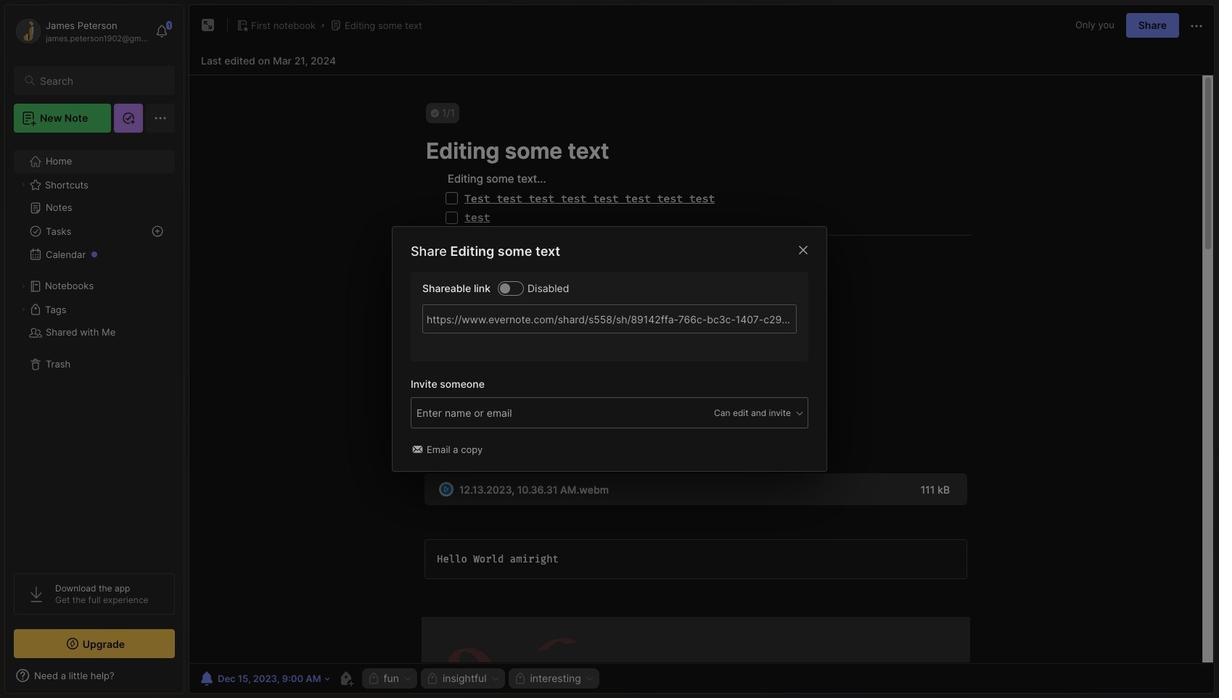 Task type: locate. For each thing, give the bounding box(es) containing it.
Add tag field
[[415, 405, 589, 421]]

expand notebooks image
[[19, 282, 28, 291]]

expand tags image
[[19, 306, 28, 314]]

main element
[[0, 0, 189, 699]]

None search field
[[40, 72, 162, 89]]

add tag image
[[337, 671, 355, 688]]

shared link switcher image
[[500, 283, 510, 293]]

tree
[[5, 142, 184, 561]]



Task type: describe. For each thing, give the bounding box(es) containing it.
expand note image
[[200, 17, 217, 34]]

Shared URL text field
[[422, 305, 797, 334]]

close image
[[795, 242, 812, 259]]

tree inside the main element
[[5, 142, 184, 561]]

none search field inside the main element
[[40, 72, 162, 89]]

Note Editor text field
[[189, 75, 1214, 664]]

note window element
[[189, 4, 1215, 695]]

Search text field
[[40, 74, 162, 88]]

Select permission field
[[687, 407, 805, 420]]



Task type: vqa. For each thing, say whether or not it's contained in the screenshot.
'Notebook'
no



